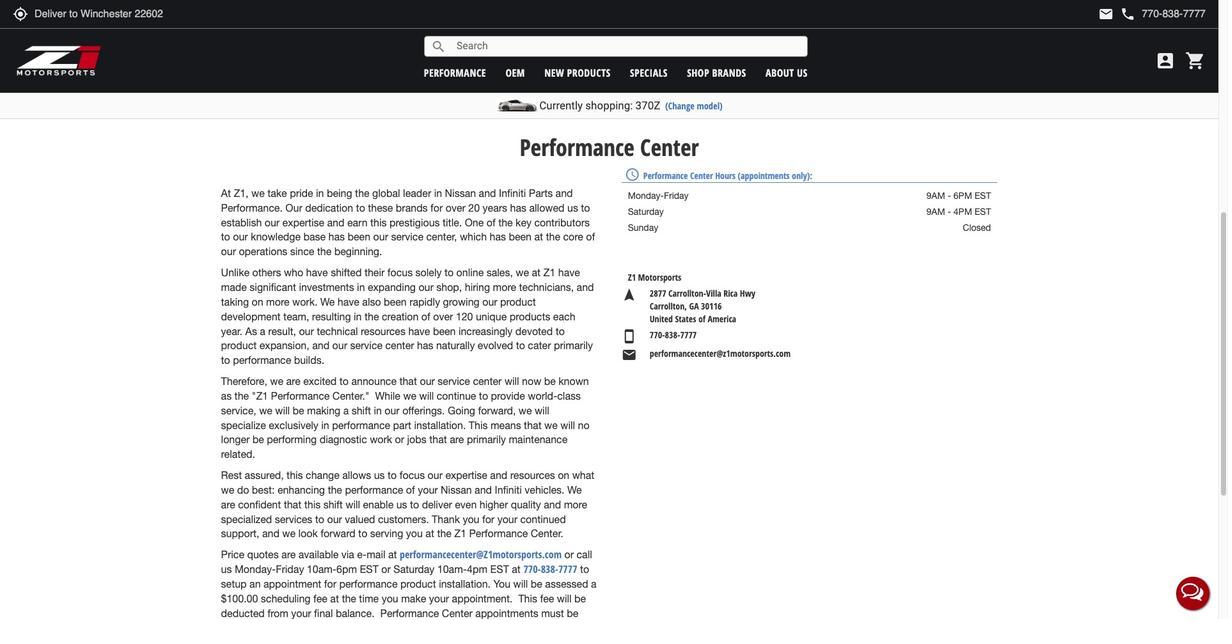 Task type: locate. For each thing, give the bounding box(es) containing it.
1 vertical spatial saturday
[[394, 564, 435, 575]]

1 horizontal spatial for
[[431, 202, 443, 213]]

at inside at z1, we take pride in being the global leader in nissan and infiniti parts and performance. our dedication to these brands for over 20 years has allowed us to establish our expertise and earn this prestigious title. one of the key contributors to our knowledge base has been our service center, which has been at the core of our operations since the beginning.
[[534, 231, 543, 243]]

1 vertical spatial or
[[564, 549, 574, 561]]

will down assessed
[[557, 593, 572, 604]]

2 horizontal spatial you
[[463, 513, 479, 525]]

838-
[[665, 329, 680, 341], [541, 562, 558, 576]]

1 horizontal spatial product
[[400, 578, 436, 590]]

for
[[431, 202, 443, 213], [482, 513, 495, 525], [324, 578, 337, 590]]

the inside the unlike others who have shifted their focus solely to online sales, we at z1 have made significant investments in expanding our shop, hiring more technicians, and taking on more work. we have also been rapidly growing our product development team, resulting in the creation of over 120 unique products each year. as a result, our technical resources have been increasingly devoted to product expansion, and our service center has naturally evolved to cater primarily to performance builds.
[[365, 311, 379, 322]]

you down customers.
[[406, 528, 423, 540]]

at up "technicians,"
[[532, 267, 541, 278]]

performing
[[267, 434, 317, 445]]

7777 for 770-838-7777 link to the left
[[558, 562, 577, 576]]

since
[[290, 246, 314, 257]]

product up unique
[[500, 296, 536, 308]]

0 horizontal spatial we
[[320, 296, 335, 308]]

setup
[[221, 578, 247, 590]]

of down years in the top of the page
[[487, 217, 496, 228]]

appointments
[[475, 607, 538, 619]]

1 horizontal spatial we
[[567, 484, 582, 496]]

0 horizontal spatial service
[[350, 340, 383, 351]]

on inside rest assured, this change allows us to focus our expertise and resources on what we do best: enhancing the performance of your nissan and infiniti vehicles. we are confident that this shift will enable us to deliver even higher quality and more specialized services to our valued customers. thank you for your continued support, and we look forward to serving you at the z1 performance center.
[[558, 470, 569, 481]]

investments
[[299, 281, 354, 293]]

services
[[275, 513, 312, 525]]

0 horizontal spatial 7777
[[558, 562, 577, 576]]

0 vertical spatial infiniti
[[499, 187, 526, 199]]

0 horizontal spatial resources
[[361, 325, 405, 337]]

0 horizontal spatial 770-
[[523, 562, 541, 576]]

0 vertical spatial 838-
[[665, 329, 680, 341]]

0 horizontal spatial primarily
[[467, 434, 506, 445]]

1 vertical spatial we
[[567, 484, 582, 496]]

infiniti inside rest assured, this change allows us to focus our expertise and resources on what we do best: enhancing the performance of your nissan and infiniti vehicles. we are confident that this shift will enable us to deliver even higher quality and more specialized services to our valued customers. thank you for your continued support, and we look forward to serving you at the z1 performance center.
[[495, 484, 522, 496]]

we inside at z1, we take pride in being the global leader in nissan and infiniti parts and performance. our dedication to these brands for over 20 years has allowed us to establish our expertise and earn this prestigious title. one of the key contributors to our knowledge base has been our service center, which has been at the core of our operations since the beginning.
[[251, 187, 265, 199]]

resources inside the unlike others who have shifted their focus solely to online sales, we at z1 have made significant investments in expanding our shop, hiring more technicians, and taking on more work. we have also been rapidly growing our product development team, resulting in the creation of over 120 unique products each year. as a result, our technical resources have been increasingly devoted to product expansion, and our service center has naturally evolved to cater primarily to performance builds.
[[361, 325, 405, 337]]

at
[[534, 231, 543, 243], [532, 267, 541, 278], [426, 528, 434, 540], [388, 549, 397, 561], [512, 564, 521, 575], [330, 593, 339, 604]]

brands inside at z1, we take pride in being the global leader in nissan and infiniti parts and performance. our dedication to these brands for over 20 years has allowed us to establish our expertise and earn this prestigious title. one of the key contributors to our knowledge base has been our service center, which has been at the core of our operations since the beginning.
[[396, 202, 428, 213]]

being
[[327, 187, 352, 199]]

0 vertical spatial focus
[[387, 267, 413, 278]]

and
[[479, 187, 496, 199], [556, 187, 573, 199], [327, 217, 344, 228], [577, 281, 594, 293], [312, 340, 329, 351], [490, 470, 507, 481], [475, 484, 492, 496], [544, 499, 561, 510], [262, 528, 279, 540]]

0 horizontal spatial this
[[469, 419, 488, 431]]

at up final
[[330, 593, 339, 604]]

us down price
[[221, 564, 232, 575]]

performance inside therefore, we are excited to announce that our service center will now be known as the "z1 performance center."  while we will continue to provide world-class service, we will be making a shift in our offerings. going forward, we will specialize exclusively in performance part installation. this means that we will no longer be performing diagnostic work or jobs that are primarily maintenance related.
[[332, 419, 390, 431]]

technicians,
[[519, 281, 574, 293]]

2 horizontal spatial service
[[438, 375, 470, 387]]

2 vertical spatial product
[[400, 578, 436, 590]]

-
[[948, 191, 951, 201], [948, 207, 951, 217]]

838- down united
[[665, 329, 680, 341]]

product down year.
[[221, 340, 257, 351]]

over left 120
[[433, 311, 453, 322]]

center down the creation
[[385, 340, 414, 351]]

or inside therefore, we are excited to announce that our service center will now be known as the "z1 performance center."  while we will continue to provide world-class service, we will be making a shift in our offerings. going forward, we will specialize exclusively in performance part installation. this means that we will no longer be performing diagnostic work or jobs that are primarily maintenance related.
[[395, 434, 404, 445]]

that
[[399, 375, 417, 387], [524, 419, 542, 431], [429, 434, 447, 445], [284, 499, 301, 510]]

installation. inside "to setup an appointment for performance product installation. you will be assessed a $100.00 scheduling fee at the time you make your appointment.  this fee will be deducted from your final balance.  performance center appointments must"
[[439, 578, 491, 590]]

2 horizontal spatial this
[[370, 217, 387, 228]]

1 vertical spatial you
[[406, 528, 423, 540]]

appointment
[[264, 578, 321, 590]]

1 - from the top
[[948, 191, 951, 201]]

focus
[[387, 267, 413, 278], [400, 470, 425, 481]]

6pm
[[954, 191, 972, 201]]

0 horizontal spatial or
[[381, 564, 391, 575]]

0 vertical spatial 7777
[[680, 329, 697, 341]]

0 vertical spatial 9am
[[927, 191, 945, 201]]

us inside 'or call us monday-friday 10am-6pm est or saturday 10am-4pm est at'
[[221, 564, 232, 575]]

to inside "to setup an appointment for performance product installation. you will be assessed a $100.00 scheduling fee at the time you make your appointment.  this fee will be deducted from your final balance.  performance center appointments must"
[[580, 564, 589, 575]]

nissan inside rest assured, this change allows us to focus our expertise and resources on what we do best: enhancing the performance of your nissan and infiniti vehicles. we are confident that this shift will enable us to deliver even higher quality and more specialized services to our valued customers. thank you for your continued support, and we look forward to serving you at the z1 performance center.
[[441, 484, 472, 496]]

2 - from the top
[[948, 207, 951, 217]]

are inside rest assured, this change allows us to focus our expertise and resources on what we do best: enhancing the performance of your nissan and infiniti vehicles. we are confident that this shift will enable us to deliver even higher quality and more specialized services to our valued customers. thank you for your continued support, and we look forward to serving you at the z1 performance center.
[[221, 499, 235, 510]]

at down thank
[[426, 528, 434, 540]]

new products
[[544, 66, 611, 80]]

0 horizontal spatial on
[[252, 296, 263, 308]]

continued
[[520, 513, 566, 525]]

this inside "to setup an appointment for performance product installation. you will be assessed a $100.00 scheduling fee at the time you make your appointment.  this fee will be deducted from your final balance.  performance center appointments must"
[[518, 593, 537, 604]]

your down higher
[[497, 513, 517, 525]]

a inside therefore, we are excited to announce that our service center will now be known as the "z1 performance center."  while we will continue to provide world-class service, we will be making a shift in our offerings. going forward, we will specialize exclusively in performance part installation. this means that we will no longer be performing diagnostic work or jobs that are primarily maintenance related.
[[343, 405, 349, 416]]

brands up the prestigious at the left top of page
[[396, 202, 428, 213]]

center left hours
[[690, 169, 713, 182]]

about us link
[[766, 66, 808, 80]]

z1 down thank
[[454, 528, 466, 540]]

will up "exclusively"
[[275, 405, 290, 416]]

Search search field
[[446, 37, 807, 56]]

0 vertical spatial a
[[260, 325, 265, 337]]

allows
[[342, 470, 371, 481]]

1 horizontal spatial this
[[304, 499, 321, 510]]

0 horizontal spatial saturday
[[394, 564, 435, 575]]

rest assured, this change allows us to focus our expertise and resources on what we do best: enhancing the performance of your nissan and infiniti vehicles. we are confident that this shift will enable us to deliver even higher quality and more specialized services to our valued customers. thank you for your continued support, and we look forward to serving you at the z1 performance center.
[[221, 470, 594, 540]]

0 horizontal spatial you
[[382, 593, 398, 604]]

performance up performancecenter@z1motorsports.com
[[469, 528, 528, 540]]

product inside "to setup an appointment for performance product installation. you will be assessed a $100.00 scheduling fee at the time you make your appointment.  this fee will be deducted from your final balance.  performance center appointments must"
[[400, 578, 436, 590]]

performance down search
[[424, 66, 486, 80]]

fee
[[313, 593, 327, 604], [540, 593, 554, 604]]

online
[[456, 267, 484, 278]]

performance inside access_time performance center hours (appointments only):
[[643, 169, 688, 182]]

0 vertical spatial brands
[[712, 66, 746, 80]]

oem
[[506, 66, 525, 80]]

primarily down the means
[[467, 434, 506, 445]]

resources down the creation
[[361, 325, 405, 337]]

center inside therefore, we are excited to announce that our service center will now be known as the "z1 performance center."  while we will continue to provide world-class service, we will be making a shift in our offerings. going forward, we will specialize exclusively in performance part installation. this means that we will no longer be performing diagnostic work or jobs that are primarily maintenance related.
[[473, 375, 502, 387]]

quotes
[[247, 549, 279, 561]]

are up specialized
[[221, 499, 235, 510]]

1 vertical spatial for
[[482, 513, 495, 525]]

this
[[469, 419, 488, 431], [518, 593, 537, 604]]

shift up forward
[[323, 499, 343, 510]]

we down provide
[[519, 405, 532, 416]]

0 vertical spatial installation.
[[414, 419, 466, 431]]

9am
[[927, 191, 945, 201], [927, 207, 945, 217]]

a right assessed
[[591, 578, 597, 590]]

1 horizontal spatial primarily
[[554, 340, 593, 351]]

service
[[391, 231, 423, 243], [350, 340, 383, 351], [438, 375, 470, 387]]

over inside the unlike others who have shifted their focus solely to online sales, we at z1 have made significant investments in expanding our shop, hiring more technicians, and taking on more work. we have also been rapidly growing our product development team, resulting in the creation of over 120 unique products each year. as a result, our technical resources have been increasingly devoted to product expansion, and our service center has naturally evolved to cater primarily to performance builds.
[[433, 311, 453, 322]]

more down what
[[564, 499, 587, 510]]

enable
[[363, 499, 394, 510]]

focus down jobs
[[400, 470, 425, 481]]

this up enhancing
[[287, 470, 303, 481]]

taking
[[221, 296, 249, 308]]

0 horizontal spatial for
[[324, 578, 337, 590]]

been
[[348, 231, 370, 243], [509, 231, 532, 243], [384, 296, 407, 308], [433, 325, 456, 337]]

are down going on the left bottom of the page
[[450, 434, 464, 445]]

1 horizontal spatial saturday
[[628, 207, 664, 217]]

0 vertical spatial you
[[463, 513, 479, 525]]

in up dedication
[[316, 187, 324, 199]]

quality
[[511, 499, 541, 510]]

10am- down available
[[307, 564, 337, 575]]

0 vertical spatial this
[[469, 419, 488, 431]]

of up customers.
[[406, 484, 415, 496]]

we up performance.
[[251, 187, 265, 199]]

7777 down states at the right of the page
[[680, 329, 697, 341]]

770- for the top 770-838-7777 link
[[650, 329, 665, 341]]

assessed
[[545, 578, 588, 590]]

7777 for the top 770-838-7777 link
[[680, 329, 697, 341]]

1 horizontal spatial friday
[[664, 191, 689, 201]]

2 horizontal spatial product
[[500, 296, 536, 308]]

oem link
[[506, 66, 525, 80]]

monday- up an
[[235, 564, 276, 575]]

0 vertical spatial expertise
[[282, 217, 324, 228]]

one
[[465, 217, 484, 228]]

1 vertical spatial this
[[518, 593, 537, 604]]

0 vertical spatial service
[[391, 231, 423, 243]]

nissan up 20
[[445, 187, 476, 199]]

from
[[267, 607, 288, 619]]

2 9am from the top
[[927, 207, 945, 217]]

parts
[[529, 187, 553, 199]]

focus inside the unlike others who have shifted their focus solely to online sales, we at z1 have made significant investments in expanding our shop, hiring more technicians, and taking on more work. we have also been rapidly growing our product development team, resulting in the creation of over 120 unique products each year. as a result, our technical resources have been increasingly devoted to product expansion, and our service center has naturally evolved to cater primarily to performance builds.
[[387, 267, 413, 278]]

performance inside therefore, we are excited to announce that our service center will now be known as the "z1 performance center."  while we will continue to provide world-class service, we will be making a shift in our offerings. going forward, we will specialize exclusively in performance part installation. this means that we will no longer be performing diagnostic work or jobs that are primarily maintenance related.
[[271, 390, 330, 402]]

fee up final
[[313, 593, 327, 604]]

be down specialize at the left of the page
[[252, 434, 264, 445]]

1 vertical spatial on
[[558, 470, 569, 481]]

0 horizontal spatial monday-
[[235, 564, 276, 575]]

we down what
[[567, 484, 582, 496]]

2 horizontal spatial for
[[482, 513, 495, 525]]

or call us monday-friday 10am-6pm est or saturday 10am-4pm est at
[[221, 549, 592, 575]]

0 vertical spatial 770-838-7777
[[650, 329, 697, 341]]

1 horizontal spatial on
[[558, 470, 569, 481]]

final
[[314, 607, 333, 619]]

0 vertical spatial more
[[493, 281, 516, 293]]

0 horizontal spatial 838-
[[541, 562, 558, 576]]

have up resulting
[[338, 296, 359, 308]]

are right quotes
[[281, 549, 296, 561]]

2 vertical spatial more
[[564, 499, 587, 510]]

the
[[355, 187, 369, 199], [498, 217, 513, 228], [546, 231, 560, 243], [317, 246, 332, 257], [365, 311, 379, 322], [234, 390, 249, 402], [328, 484, 342, 496], [437, 528, 452, 540], [342, 593, 356, 604]]

1 vertical spatial expertise
[[445, 470, 487, 481]]

for inside at z1, we take pride in being the global leader in nissan and infiniti parts and performance. our dedication to these brands for over 20 years has allowed us to establish our expertise and earn this prestigious title. one of the key contributors to our knowledge base has been our service center, which has been at the core of our operations since the beginning.
[[431, 202, 443, 213]]

1 vertical spatial over
[[433, 311, 453, 322]]

7777 inside 770-838-7777 link
[[680, 329, 697, 341]]

will up offerings.
[[419, 390, 434, 402]]

has left the naturally
[[417, 340, 433, 351]]

0 vertical spatial resources
[[361, 325, 405, 337]]

1 horizontal spatial expertise
[[445, 470, 487, 481]]

1 horizontal spatial a
[[343, 405, 349, 416]]

resulting
[[312, 311, 351, 322]]

on up development
[[252, 296, 263, 308]]

us up contributors
[[567, 202, 578, 213]]

2 vertical spatial for
[[324, 578, 337, 590]]

1 horizontal spatial 7777
[[680, 329, 697, 341]]

1 horizontal spatial or
[[395, 434, 404, 445]]

service,
[[221, 405, 256, 416]]

a right "making"
[[343, 405, 349, 416]]

us
[[567, 202, 578, 213], [374, 470, 385, 481], [396, 499, 407, 510], [221, 564, 232, 575]]

center inside the unlike others who have shifted their focus solely to online sales, we at z1 have made significant investments in expanding our shop, hiring more technicians, and taking on more work. we have also been rapidly growing our product development team, resulting in the creation of over 120 unique products each year. as a result, our technical resources have been increasingly devoted to product expansion, and our service center has naturally evolved to cater primarily to performance builds.
[[385, 340, 414, 351]]

carrollton,
[[650, 300, 687, 312]]

infiniti inside at z1, we take pride in being the global leader in nissan and infiniti parts and performance. our dedication to these brands for over 20 years has allowed us to establish our expertise and earn this prestigious title. one of the key contributors to our knowledge base has been our service center, which has been at the core of our operations since the beginning.
[[499, 187, 526, 199]]

mail inside price quotes are available via e-mail at performancecenter@z1motorsports.com
[[367, 549, 385, 561]]

1 horizontal spatial service
[[391, 231, 423, 243]]

1 vertical spatial 9am
[[927, 207, 945, 217]]

have
[[306, 267, 328, 278], [558, 267, 580, 278], [338, 296, 359, 308], [408, 325, 430, 337]]

be up "exclusively"
[[293, 405, 304, 416]]

- left the 4pm
[[948, 207, 951, 217]]

20
[[468, 202, 480, 213]]

0 horizontal spatial this
[[287, 470, 303, 481]]

1 vertical spatial resources
[[510, 470, 555, 481]]

z1
[[543, 267, 555, 278], [628, 271, 636, 284], [454, 528, 466, 540]]

30116
[[701, 300, 722, 312]]

1 horizontal spatial this
[[518, 593, 537, 604]]

770-838-7777 up assessed
[[523, 562, 577, 576]]

1 vertical spatial focus
[[400, 470, 425, 481]]

2 horizontal spatial a
[[591, 578, 597, 590]]

9am for 9am - 6pm est
[[927, 191, 945, 201]]

1 horizontal spatial 838-
[[665, 329, 680, 341]]

thank
[[432, 513, 460, 525]]

friday inside 'or call us monday-friday 10am-6pm est or saturday 10am-4pm est at'
[[276, 564, 304, 575]]

performance.
[[221, 202, 283, 213]]

shop,
[[436, 281, 462, 293]]

devoted
[[515, 325, 553, 337]]

0 vertical spatial nissan
[[445, 187, 476, 199]]

our up knowledge
[[265, 217, 280, 228]]

expertise down our
[[282, 217, 324, 228]]

primarily inside therefore, we are excited to announce that our service center will now be known as the "z1 performance center."  while we will continue to provide world-class service, we will be making a shift in our offerings. going forward, we will specialize exclusively in performance part installation. this means that we will no longer be performing diagnostic work or jobs that are primarily maintenance related.
[[467, 434, 506, 445]]

increasingly
[[459, 325, 513, 337]]

770-838-7777
[[650, 329, 697, 341], [523, 562, 577, 576]]

- left 6pm
[[948, 191, 951, 201]]

1 vertical spatial friday
[[276, 564, 304, 575]]

focus up 'expanding'
[[387, 267, 413, 278]]

center up provide
[[473, 375, 502, 387]]

0 vertical spatial over
[[446, 202, 466, 213]]

1 horizontal spatial you
[[406, 528, 423, 540]]

this inside at z1, we take pride in being the global leader in nissan and infiniti parts and performance. our dedication to these brands for over 20 years has allowed us to establish our expertise and earn this prestigious title. one of the key contributors to our knowledge base has been our service center, which has been at the core of our operations since the beginning.
[[370, 217, 387, 228]]

service up continue at the left of page
[[438, 375, 470, 387]]

2 horizontal spatial or
[[564, 549, 574, 561]]

primarily inside the unlike others who have shifted their focus solely to online sales, we at z1 have made significant investments in expanding our shop, hiring more technicians, and taking on more work. we have also been rapidly growing our product development team, resulting in the creation of over 120 unique products each year. as a result, our technical resources have been increasingly devoted to product expansion, and our service center has naturally evolved to cater primarily to performance builds.
[[554, 340, 593, 351]]

shop brands link
[[687, 66, 746, 80]]

0 horizontal spatial a
[[260, 325, 265, 337]]

monday- down access_time
[[628, 191, 664, 201]]

0 vertical spatial this
[[370, 217, 387, 228]]

has
[[510, 202, 526, 213], [329, 231, 345, 243], [490, 231, 506, 243], [417, 340, 433, 351]]

will up valued
[[346, 499, 360, 510]]

to up look
[[315, 513, 324, 525]]

1 vertical spatial 838-
[[541, 562, 558, 576]]

2 vertical spatial a
[[591, 578, 597, 590]]

sales,
[[487, 267, 513, 278]]

0 horizontal spatial shift
[[323, 499, 343, 510]]

core
[[563, 231, 583, 243]]

leader
[[403, 187, 431, 199]]

us
[[797, 66, 808, 80]]

new
[[544, 66, 564, 80]]

1 vertical spatial 770-
[[523, 562, 541, 576]]

product
[[500, 296, 536, 308], [221, 340, 257, 351], [400, 578, 436, 590]]

z1 up "technicians,"
[[543, 267, 555, 278]]

0 vertical spatial -
[[948, 191, 951, 201]]

2 fee from the left
[[540, 593, 554, 604]]

1 vertical spatial this
[[287, 470, 303, 481]]

more down significant
[[266, 296, 289, 308]]

performance down make
[[380, 607, 439, 619]]

center down 4pm
[[442, 607, 473, 619]]

naturally
[[436, 340, 475, 351]]

available
[[299, 549, 339, 561]]

2 vertical spatial service
[[438, 375, 470, 387]]

monday-
[[628, 191, 664, 201], [235, 564, 276, 575]]

z1 inside rest assured, this change allows us to focus our expertise and resources on what we do best: enhancing the performance of your nissan and infiniti vehicles. we are confident that this shift will enable us to deliver even higher quality and more specialized services to our valued customers. thank you for your continued support, and we look forward to serving you at the z1 performance center.
[[454, 528, 466, 540]]

of right core
[[586, 231, 595, 243]]

saturday
[[628, 207, 664, 217], [394, 564, 435, 575]]

1 9am from the top
[[927, 191, 945, 201]]

offerings.
[[402, 405, 445, 416]]

are
[[286, 375, 300, 387], [450, 434, 464, 445], [221, 499, 235, 510], [281, 549, 296, 561]]

0 vertical spatial product
[[500, 296, 536, 308]]

2 vertical spatial center
[[442, 607, 473, 619]]

support,
[[221, 528, 259, 540]]

1 vertical spatial 7777
[[558, 562, 577, 576]]

via
[[341, 549, 354, 561]]

0 vertical spatial on
[[252, 296, 263, 308]]

0 vertical spatial 770-838-7777 link
[[643, 329, 703, 344]]

1 horizontal spatial fee
[[540, 593, 554, 604]]

1 horizontal spatial more
[[493, 281, 516, 293]]

performance up monday-friday
[[643, 169, 688, 182]]

we down investments
[[320, 296, 335, 308]]

going
[[448, 405, 475, 416]]

performance up time
[[339, 578, 398, 590]]

confident
[[238, 499, 281, 510]]

shop
[[687, 66, 709, 80]]

1 horizontal spatial center
[[473, 375, 502, 387]]

1 horizontal spatial mail
[[1098, 6, 1114, 22]]

you
[[463, 513, 479, 525], [406, 528, 423, 540], [382, 593, 398, 604]]

1 vertical spatial nissan
[[441, 484, 472, 496]]

focus inside rest assured, this change allows us to focus our expertise and resources on what we do best: enhancing the performance of your nissan and infiniti vehicles. we are confident that this shift will enable us to deliver even higher quality and more specialized services to our valued customers. thank you for your continued support, and we look forward to serving you at the z1 performance center.
[[400, 470, 425, 481]]

that inside rest assured, this change allows us to focus our expertise and resources on what we do best: enhancing the performance of your nissan and infiniti vehicles. we are confident that this shift will enable us to deliver even higher quality and more specialized services to our valued customers. thank you for your continued support, and we look forward to serving you at the z1 performance center.
[[284, 499, 301, 510]]

global
[[372, 187, 400, 199]]

your right make
[[429, 593, 449, 604]]

for up title.
[[431, 202, 443, 213]]

0 horizontal spatial friday
[[276, 564, 304, 575]]

expertise up even
[[445, 470, 487, 481]]

friday up appointment
[[276, 564, 304, 575]]

est right 6pm
[[975, 191, 991, 201]]

resources inside rest assured, this change allows us to focus our expertise and resources on what we do best: enhancing the performance of your nissan and infiniti vehicles. we are confident that this shift will enable us to deliver even higher quality and more specialized services to our valued customers. thank you for your continued support, and we look forward to serving you at the z1 performance center.
[[510, 470, 555, 481]]

our up rapidly
[[419, 281, 434, 293]]

the inside "to setup an appointment for performance product installation. you will be assessed a $100.00 scheduling fee at the time you make your appointment.  this fee will be deducted from your final balance.  performance center appointments must"
[[342, 593, 356, 604]]

more down sales,
[[493, 281, 516, 293]]

0 vertical spatial 770-
[[650, 329, 665, 341]]

on left what
[[558, 470, 569, 481]]

to down call
[[580, 564, 589, 575]]

center inside access_time performance center hours (appointments only):
[[690, 169, 713, 182]]

0 vertical spatial primarily
[[554, 340, 593, 351]]

we inside rest assured, this change allows us to focus our expertise and resources on what we do best: enhancing the performance of your nissan and infiniti vehicles. we are confident that this shift will enable us to deliver even higher quality and more specialized services to our valued customers. thank you for your continued support, and we look forward to serving you at the z1 performance center.
[[567, 484, 582, 496]]

you right time
[[382, 593, 398, 604]]

development
[[221, 311, 281, 322]]

0 vertical spatial or
[[395, 434, 404, 445]]

shift down announce
[[352, 405, 371, 416]]

0 vertical spatial shift
[[352, 405, 371, 416]]

brands right shop
[[712, 66, 746, 80]]

my_location
[[13, 6, 28, 22]]

our
[[285, 202, 302, 213]]

call
[[577, 549, 592, 561]]

to down valued
[[358, 528, 367, 540]]



Task type: describe. For each thing, give the bounding box(es) containing it.
work.
[[292, 296, 318, 308]]

0 horizontal spatial 770-838-7777 link
[[523, 562, 577, 576]]

at inside 'or call us monday-friday 10am-6pm est or saturday 10am-4pm est at'
[[512, 564, 521, 575]]

account_box
[[1155, 51, 1176, 71]]

has right which
[[490, 231, 506, 243]]

z1 inside the unlike others who have shifted their focus solely to online sales, we at z1 have made significant investments in expanding our shop, hiring more technicians, and taking on more work. we have also been rapidly growing our product development team, resulting in the creation of over 120 unique products each year. as a result, our technical resources have been increasingly devoted to product expansion, and our service center has naturally evolved to cater primarily to performance builds.
[[543, 267, 555, 278]]

we down "z1
[[259, 405, 272, 416]]

no
[[578, 419, 589, 431]]

only):
[[792, 169, 812, 182]]

specials
[[630, 66, 668, 80]]

products inside the unlike others who have shifted their focus solely to online sales, we at z1 have made significant investments in expanding our shop, hiring more technicians, and taking on more work. we have also been rapidly growing our product development team, resulting in the creation of over 120 unique products each year. as a result, our technical resources have been increasingly devoted to product expansion, and our service center has naturally evolved to cater primarily to performance builds.
[[510, 311, 550, 322]]

to setup an appointment for performance product installation. you will be assessed a $100.00 scheduling fee at the time you make your appointment.  this fee will be deducted from your final balance.  performance center appointments must
[[221, 564, 597, 619]]

shopping_cart link
[[1182, 51, 1206, 71]]

nissan inside at z1, we take pride in being the global leader in nissan and infiniti parts and performance. our dedication to these brands for over 20 years has allowed us to establish our expertise and earn this prestigious title. one of the key contributors to our knowledge base has been our service center, which has been at the core of our operations since the beginning.
[[445, 187, 476, 199]]

in up also
[[357, 281, 365, 293]]

price quotes are available via e-mail at performancecenter@z1motorsports.com
[[221, 548, 562, 562]]

assured,
[[245, 470, 284, 481]]

- for 4pm
[[948, 207, 951, 217]]

performance inside rest assured, this change allows us to focus our expertise and resources on what we do best: enhancing the performance of your nissan and infiniti vehicles. we are confident that this shift will enable us to deliver even higher quality and more specialized services to our valued customers. thank you for your continued support, and we look forward to serving you at the z1 performance center.
[[469, 528, 528, 540]]

our up forward
[[327, 513, 342, 525]]

this inside therefore, we are excited to announce that our service center will now be known as the "z1 performance center."  while we will continue to provide world-class service, we will be making a shift in our offerings. going forward, we will specialize exclusively in performance part installation. this means that we will no longer be performing diagnostic work or jobs that are primarily maintenance related.
[[469, 419, 488, 431]]

to up contributors
[[581, 202, 590, 213]]

be up world-
[[544, 375, 556, 387]]

we down rest
[[221, 484, 234, 496]]

service inside the unlike others who have shifted their focus solely to online sales, we at z1 have made significant investments in expanding our shop, hiring more technicians, and taking on more work. we have also been rapidly growing our product development team, resulting in the creation of over 120 unique products each year. as a result, our technical resources have been increasingly devoted to product expansion, and our service center has naturally evolved to cater primarily to performance builds.
[[350, 340, 383, 351]]

1 10am- from the left
[[307, 564, 337, 575]]

america
[[708, 313, 736, 325]]

vehicles.
[[525, 484, 565, 496]]

unlike others who have shifted their focus solely to online sales, we at z1 have made significant investments in expanding our shop, hiring more technicians, and taking on more work. we have also been rapidly growing our product development team, resulting in the creation of over 120 unique products each year. as a result, our technical resources have been increasingly devoted to product expansion, and our service center has naturally evolved to cater primarily to performance builds.
[[221, 267, 594, 366]]

will left no
[[560, 419, 575, 431]]

even
[[455, 499, 477, 510]]

2 vertical spatial or
[[381, 564, 391, 575]]

therefore,
[[221, 375, 267, 387]]

has right base
[[329, 231, 345, 243]]

to up shop, on the left top of the page
[[445, 267, 454, 278]]

2 10am- from the left
[[437, 564, 467, 575]]

title.
[[443, 217, 462, 228]]

shopping_cart
[[1185, 51, 1206, 71]]

our up beginning.
[[373, 231, 388, 243]]

performance inside the unlike others who have shifted their focus solely to online sales, we at z1 have made significant investments in expanding our shop, hiring more technicians, and taking on more work. we have also been rapidly growing our product development team, resulting in the creation of over 120 unique products each year. as a result, our technical resources have been increasingly devoted to product expansion, and our service center has naturally evolved to cater primarily to performance builds.
[[233, 354, 291, 366]]

over inside at z1, we take pride in being the global leader in nissan and infiniti parts and performance. our dedication to these brands for over 20 years has allowed us to establish our expertise and earn this prestigious title. one of the key contributors to our knowledge base has been our service center, which has been at the core of our operations since the beginning.
[[446, 202, 466, 213]]

about us
[[766, 66, 808, 80]]

9am - 4pm est
[[927, 207, 991, 217]]

- for 6pm
[[948, 191, 951, 201]]

jobs
[[407, 434, 426, 445]]

scheduling
[[261, 593, 311, 604]]

specialize
[[221, 419, 266, 431]]

enhancing
[[278, 484, 325, 496]]

us inside at z1, we take pride in being the global leader in nissan and infiniti parts and performance. our dedication to these brands for over 20 years has allowed us to establish our expertise and earn this prestigious title. one of the key contributors to our knowledge base has been our service center, which has been at the core of our operations since the beginning.
[[567, 202, 578, 213]]

has inside the unlike others who have shifted their focus solely to online sales, we at z1 have made significant investments in expanding our shop, hiring more technicians, and taking on more work. we have also been rapidly growing our product development team, resulting in the creation of over 120 unique products each year. as a result, our technical resources have been increasingly devoted to product expansion, and our service center has naturally evolved to cater primarily to performance builds.
[[417, 340, 433, 351]]

6pm
[[336, 564, 357, 575]]

will up provide
[[505, 375, 519, 387]]

rapidly
[[409, 296, 440, 308]]

our up offerings.
[[420, 375, 435, 387]]

to right the excited
[[339, 375, 349, 387]]

0 horizontal spatial product
[[221, 340, 257, 351]]

states
[[675, 313, 696, 325]]

we up maintenance
[[544, 419, 558, 431]]

in down "making"
[[321, 419, 329, 431]]

at z1, we take pride in being the global leader in nissan and infiniti parts and performance. our dedication to these brands for over 20 years has allowed us to establish our expertise and earn this prestigious title. one of the key contributors to our knowledge base has been our service center, which has been at the core of our operations since the beginning.
[[221, 187, 595, 257]]

performance inside "to setup an appointment for performance product installation. you will be assessed a $100.00 scheduling fee at the time you make your appointment.  this fee will be deducted from your final balance.  performance center appointments must"
[[339, 578, 398, 590]]

therefore, we are excited to announce that our service center will now be known as the "z1 performance center."  while we will continue to provide world-class service, we will be making a shift in our offerings. going forward, we will specialize exclusively in performance part installation. this means that we will no longer be performing diagnostic work or jobs that are primarily maintenance related.
[[221, 375, 589, 460]]

more inside rest assured, this change allows us to focus our expertise and resources on what we do best: enhancing the performance of your nissan and infiniti vehicles. we are confident that this shift will enable us to deliver even higher quality and more specialized services to our valued customers. thank you for your continued support, and we look forward to serving you at the z1 performance center.
[[564, 499, 587, 510]]

hiring
[[465, 281, 490, 293]]

1 fee from the left
[[313, 593, 327, 604]]

of inside rest assured, this change allows us to focus our expertise and resources on what we do best: enhancing the performance of your nissan and infiniti vehicles. we are confident that this shift will enable us to deliver even higher quality and more specialized services to our valued customers. thank you for your continued support, and we look forward to serving you at the z1 performance center.
[[406, 484, 415, 496]]

expertise inside rest assured, this change allows us to focus our expertise and resources on what we do best: enhancing the performance of your nissan and infiniti vehicles. we are confident that this shift will enable us to deliver even higher quality and more specialized services to our valued customers. thank you for your continued support, and we look forward to serving you at the z1 performance center.
[[445, 470, 487, 481]]

performance inside rest assured, this change allows us to focus our expertise and resources on what we do best: enhancing the performance of your nissan and infiniti vehicles. we are confident that this shift will enable us to deliver even higher quality and more specialized services to our valued customers. thank you for your continued support, and we look forward to serving you at the z1 performance center.
[[345, 484, 403, 496]]

est down e-
[[360, 564, 379, 575]]

est up you
[[490, 564, 509, 575]]

that up maintenance
[[524, 419, 542, 431]]

significant
[[250, 281, 296, 293]]

longer
[[221, 434, 250, 445]]

their
[[365, 267, 385, 278]]

performance down currently
[[520, 132, 634, 163]]

cater
[[528, 340, 551, 351]]

that right jobs
[[429, 434, 447, 445]]

at inside rest assured, this change allows us to focus our expertise and resources on what we do best: enhancing the performance of your nissan and infiniti vehicles. we are confident that this shift will enable us to deliver even higher quality and more specialized services to our valued customers. thank you for your continued support, and we look forward to serving you at the z1 performance center.
[[426, 528, 434, 540]]

1 horizontal spatial brands
[[712, 66, 746, 80]]

service inside therefore, we are excited to announce that our service center will now be known as the "z1 performance center."  while we will continue to provide world-class service, we will be making a shift in our offerings. going forward, we will specialize exclusively in performance part installation. this means that we will no longer be performing diagnostic work or jobs that are primarily maintenance related.
[[438, 375, 470, 387]]

shift inside rest assured, this change allows us to focus our expertise and resources on what we do best: enhancing the performance of your nissan and infiniti vehicles. we are confident that this shift will enable us to deliver even higher quality and more specialized services to our valued customers. thank you for your continued support, and we look forward to serving you at the z1 performance center.
[[323, 499, 343, 510]]

continue
[[437, 390, 476, 402]]

has up "key" at the left top
[[510, 202, 526, 213]]

been up the naturally
[[433, 325, 456, 337]]

0 vertical spatial center
[[640, 132, 699, 163]]

you inside "to setup an appointment for performance product installation. you will be assessed a $100.00 scheduling fee at the time you make your appointment.  this fee will be deducted from your final balance.  performance center appointments must"
[[382, 593, 398, 604]]

navigation
[[622, 287, 637, 303]]

unique
[[476, 311, 507, 322]]

z1,
[[234, 187, 249, 199]]

our down establish
[[233, 231, 248, 243]]

model)
[[697, 100, 723, 112]]

our down while at the left bottom of page
[[385, 405, 400, 416]]

about
[[766, 66, 794, 80]]

est up closed at right top
[[975, 207, 991, 217]]

$100.00
[[221, 593, 258, 604]]

look
[[298, 528, 318, 540]]

838- for the top 770-838-7777 link
[[665, 329, 680, 341]]

in up technical
[[354, 311, 362, 322]]

evolved
[[478, 340, 513, 351]]

installation. inside therefore, we are excited to announce that our service center will now be known as the "z1 performance center."  while we will continue to provide world-class service, we will be making a shift in our offerings. going forward, we will specialize exclusively in performance part installation. this means that we will no longer be performing diagnostic work or jobs that are primarily maintenance related.
[[414, 419, 466, 431]]

expanding
[[368, 281, 416, 293]]

technical
[[317, 325, 358, 337]]

monday- inside 'or call us monday-friday 10am-6pm est or saturday 10am-4pm est at'
[[235, 564, 276, 575]]

be left assessed
[[531, 578, 542, 590]]

your up deliver
[[418, 484, 438, 496]]

deliver
[[422, 499, 452, 510]]

the down base
[[317, 246, 332, 257]]

to up earn in the left top of the page
[[356, 202, 365, 213]]

"z1
[[252, 390, 268, 402]]

a inside "to setup an appointment for performance product installation. you will be assessed a $100.00 scheduling fee at the time you make your appointment.  this fee will be deducted from your final balance.  performance center appointments must"
[[591, 578, 597, 590]]

our down team,
[[299, 325, 314, 337]]

our up unlike
[[221, 246, 236, 257]]

we inside the unlike others who have shifted their focus solely to online sales, we at z1 have made significant investments in expanding our shop, hiring more technicians, and taking on more work. we have also been rapidly growing our product development team, resulting in the creation of over 120 unique products each year. as a result, our technical resources have been increasingly devoted to product expansion, and our service center has naturally evolved to cater primarily to performance builds.
[[516, 267, 529, 278]]

growing
[[443, 296, 480, 308]]

2 horizontal spatial z1
[[628, 271, 636, 284]]

your down the scheduling
[[291, 607, 311, 619]]

the down thank
[[437, 528, 452, 540]]

a inside the unlike others who have shifted their focus solely to online sales, we at z1 have made significant investments in expanding our shop, hiring more technicians, and taking on more work. we have also been rapidly growing our product development team, resulting in the creation of over 120 unique products each year. as a result, our technical resources have been increasingly devoted to product expansion, and our service center has naturally evolved to cater primarily to performance builds.
[[260, 325, 265, 337]]

9am for 9am - 4pm est
[[927, 207, 945, 217]]

been down 'expanding'
[[384, 296, 407, 308]]

performance inside "to setup an appointment for performance product installation. you will be assessed a $100.00 scheduling fee at the time you make your appointment.  this fee will be deducted from your final balance.  performance center appointments must"
[[380, 607, 439, 619]]

we down services
[[282, 528, 296, 540]]

in right leader
[[434, 187, 442, 199]]

be down assessed
[[574, 593, 586, 604]]

been up beginning.
[[348, 231, 370, 243]]

to down establish
[[221, 231, 230, 243]]

of inside the unlike others who have shifted their focus solely to online sales, we at z1 have made significant investments in expanding our shop, hiring more technicians, and taking on more work. we have also been rapidly growing our product development team, resulting in the creation of over 120 unique products each year. as a result, our technical resources have been increasingly devoted to product expansion, and our service center has naturally evolved to cater primarily to performance builds.
[[421, 311, 430, 322]]

0 vertical spatial saturday
[[628, 207, 664, 217]]

saturday inside 'or call us monday-friday 10am-6pm est or saturday 10am-4pm est at'
[[394, 564, 435, 575]]

0 vertical spatial monday-
[[628, 191, 664, 201]]

that up while at the left bottom of page
[[399, 375, 417, 387]]

our up deliver
[[428, 470, 443, 481]]

on inside the unlike others who have shifted their focus solely to online sales, we at z1 have made significant investments in expanding our shop, hiring more technicians, and taking on more work. we have also been rapidly growing our product development team, resulting in the creation of over 120 unique products each year. as a result, our technical resources have been increasingly devoted to product expansion, and our service center has naturally evolved to cater primarily to performance builds.
[[252, 296, 263, 308]]

we up offerings.
[[403, 390, 416, 402]]

the left "key" at the left top
[[498, 217, 513, 228]]

to up forward,
[[479, 390, 488, 402]]

the right being
[[355, 187, 369, 199]]

for inside "to setup an appointment for performance product installation. you will be assessed a $100.00 scheduling fee at the time you make your appointment.  this fee will be deducted from your final balance.  performance center appointments must"
[[324, 578, 337, 590]]

performance link
[[424, 66, 486, 80]]

the inside therefore, we are excited to announce that our service center will now be known as the "z1 performance center."  while we will continue to provide world-class service, we will be making a shift in our offerings. going forward, we will specialize exclusively in performance part installation. this means that we will no longer be performing diagnostic work or jobs that are primarily maintenance related.
[[234, 390, 249, 402]]

us right allows
[[374, 470, 385, 481]]

to up enable
[[388, 470, 397, 481]]

we inside the unlike others who have shifted their focus solely to online sales, we at z1 have made significant investments in expanding our shop, hiring more technicians, and taking on more work. we have also been rapidly growing our product development team, resulting in the creation of over 120 unique products each year. as a result, our technical resources have been increasingly devoted to product expansion, and our service center has naturally evolved to cater primarily to performance builds.
[[320, 296, 335, 308]]

shift inside therefore, we are excited to announce that our service center will now be known as the "z1 performance center."  while we will continue to provide world-class service, we will be making a shift in our offerings. going forward, we will specialize exclusively in performance part installation. this means that we will no longer be performing diagnostic work or jobs that are primarily maintenance related.
[[352, 405, 371, 416]]

we right the therefore,
[[270, 375, 283, 387]]

0 vertical spatial friday
[[664, 191, 689, 201]]

provide
[[491, 390, 525, 402]]

will inside rest assured, this change allows us to focus our expertise and resources on what we do best: enhancing the performance of your nissan and infiniti vehicles. we are confident that this shift will enable us to deliver even higher quality and more specialized services to our valued customers. thank you for your continued support, and we look forward to serving you at the z1 performance center.
[[346, 499, 360, 510]]

are inside price quotes are available via e-mail at performancecenter@z1motorsports.com
[[281, 549, 296, 561]]

class
[[557, 390, 581, 402]]

of inside 2877 carrollton-villa rica hwy carrollton, ga 30116 united states of america
[[698, 313, 706, 325]]

what
[[572, 470, 594, 481]]

year.
[[221, 325, 242, 337]]

forward
[[321, 528, 355, 540]]

dedication
[[305, 202, 353, 213]]

at inside "to setup an appointment for performance product installation. you will be assessed a $100.00 scheduling fee at the time you make your appointment.  this fee will be deducted from your final balance.  performance center appointments must"
[[330, 593, 339, 604]]

to up customers.
[[410, 499, 419, 510]]

specials link
[[630, 66, 668, 80]]

to left cater
[[516, 340, 525, 351]]

unlike
[[221, 267, 249, 278]]

770- for 770-838-7777 link to the left
[[523, 562, 541, 576]]

work
[[370, 434, 392, 445]]

which
[[460, 231, 487, 243]]

part
[[393, 419, 411, 431]]

search
[[431, 39, 446, 54]]

expertise inside at z1, we take pride in being the global leader in nissan and infiniti parts and performance. our dedication to these brands for over 20 years has allowed us to establish our expertise and earn this prestigious title. one of the key contributors to our knowledge base has been our service center, which has been at the core of our operations since the beginning.
[[282, 217, 324, 228]]

builds.
[[294, 354, 324, 366]]

service inside at z1, we take pride in being the global leader in nissan and infiniti parts and performance. our dedication to these brands for over 20 years has allowed us to establish our expertise and earn this prestigious title. one of the key contributors to our knowledge base has been our service center, which has been at the core of our operations since the beginning.
[[391, 231, 423, 243]]

9am - 6pm est
[[927, 191, 991, 201]]

specialized
[[221, 513, 272, 525]]

our up unique
[[482, 296, 497, 308]]

our down technical
[[332, 340, 347, 351]]

us up customers.
[[396, 499, 407, 510]]

maintenance
[[509, 434, 568, 445]]

1 horizontal spatial products
[[567, 66, 611, 80]]

the down the change
[[328, 484, 342, 496]]

have up "technicians,"
[[558, 267, 580, 278]]

0 vertical spatial mail
[[1098, 6, 1114, 22]]

mail link
[[1098, 6, 1114, 22]]

to down each
[[556, 325, 565, 337]]

have down the creation
[[408, 325, 430, 337]]

at inside price quotes are available via e-mail at performancecenter@z1motorsports.com
[[388, 549, 397, 561]]

(change model) link
[[665, 100, 723, 112]]

the down contributors
[[546, 231, 560, 243]]

performancecenter@z1motorsports.com
[[400, 548, 562, 562]]

diagnostic
[[320, 434, 367, 445]]

z1 motorsports logo image
[[16, 45, 102, 77]]

for inside rest assured, this change allows us to focus our expertise and resources on what we do best: enhancing the performance of your nissan and infiniti vehicles. we are confident that this shift will enable us to deliver even higher quality and more specialized services to our valued customers. thank you for your continued support, and we look forward to serving you at the z1 performance center.
[[482, 513, 495, 525]]

hwy
[[740, 287, 755, 300]]

serving
[[370, 528, 403, 540]]

best:
[[252, 484, 275, 496]]

at inside the unlike others who have shifted their focus solely to online sales, we at z1 have made significant investments in expanding our shop, hiring more technicians, and taking on more work. we have also been rapidly growing our product development team, resulting in the creation of over 120 unique products each year. as a result, our technical resources have been increasingly devoted to product expansion, and our service center has naturally evolved to cater primarily to performance builds.
[[532, 267, 541, 278]]

shifted
[[331, 267, 362, 278]]

new products link
[[544, 66, 611, 80]]

are down builds.
[[286, 375, 300, 387]]

been down "key" at the left top
[[509, 231, 532, 243]]

0 horizontal spatial more
[[266, 296, 289, 308]]

in down while at the left bottom of page
[[374, 405, 382, 416]]

to up the therefore,
[[221, 354, 230, 366]]

center inside "to setup an appointment for performance product installation. you will be assessed a $100.00 scheduling fee at the time you make your appointment.  this fee will be deducted from your final balance.  performance center appointments must"
[[442, 607, 473, 619]]

have up investments
[[306, 267, 328, 278]]

performancecenter@z1motorsports.com link
[[400, 548, 562, 562]]

contributors
[[534, 217, 590, 228]]

establish
[[221, 217, 262, 228]]

price
[[221, 549, 244, 561]]

center,
[[426, 231, 457, 243]]

will down world-
[[535, 405, 549, 416]]

as
[[245, 325, 257, 337]]

838- for 770-838-7777 link to the left
[[541, 562, 558, 576]]

will right you
[[513, 578, 528, 590]]

make
[[401, 593, 426, 604]]

0 horizontal spatial 770-838-7777
[[523, 562, 577, 576]]



Task type: vqa. For each thing, say whether or not it's contained in the screenshot.
longer
yes



